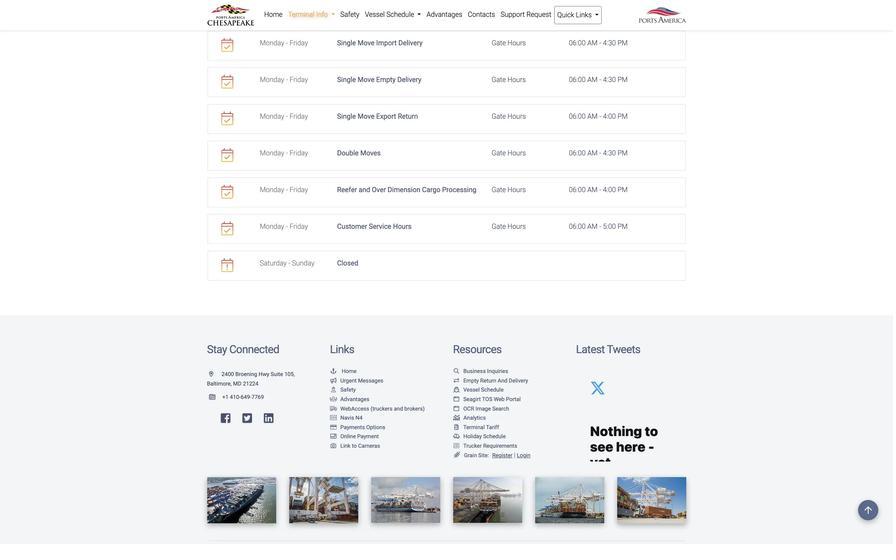 Task type: vqa. For each thing, say whether or not it's contained in the screenshot.


Task type: describe. For each thing, give the bounding box(es) containing it.
navis n4
[[341, 415, 363, 421]]

credit card image
[[330, 425, 337, 430]]

contacts link
[[465, 6, 498, 23]]

analytics image
[[453, 416, 460, 421]]

schedule down tariff
[[483, 433, 506, 440]]

single move export return
[[337, 112, 418, 121]]

06:00 for double moves
[[569, 149, 586, 157]]

tos
[[482, 396, 493, 402]]

2 vertical spatial and
[[394, 405, 403, 412]]

1 vertical spatial vessel schedule
[[464, 387, 504, 393]]

21224
[[243, 380, 259, 387]]

gate for reefer and over dimension cargo processing
[[492, 186, 506, 194]]

pm for customer service hours
[[618, 223, 628, 231]]

resources
[[453, 343, 502, 356]]

business inquiries
[[464, 368, 508, 374]]

06:00 for single move empty delivery
[[569, 76, 586, 84]]

grain site: register | login
[[464, 452, 531, 459]]

check
[[343, 0, 361, 2]]

hours for single move empty delivery
[[508, 76, 526, 84]]

container storage image
[[330, 416, 337, 421]]

+1
[[222, 394, 229, 400]]

schedule inside page and check holiday schedule for the latest updates.
[[387, 0, 415, 2]]

seagirt tos web portal
[[464, 396, 521, 402]]

friday for single move import delivery
[[290, 39, 308, 47]]

and
[[498, 377, 508, 384]]

1 vertical spatial home
[[342, 368, 357, 374]]

monday for reefer and over dimension cargo processing
[[260, 186, 284, 194]]

navis n4 link
[[330, 415, 363, 421]]

delivery for empty return and delivery
[[509, 377, 528, 384]]

friday for double moves
[[290, 149, 308, 157]]

|
[[514, 452, 516, 459]]

2400 broening hwy suite 105, baltimore, md 21224
[[207, 371, 295, 387]]

trucker requirements link
[[453, 443, 518, 449]]

holiday schedule
[[464, 433, 506, 440]]

gate for customer service hours
[[492, 223, 506, 231]]

the
[[426, 0, 436, 2]]

schedule up seagirt tos web portal
[[481, 387, 504, 393]]

facebook square image
[[221, 413, 231, 424]]

safety link for vessel schedule link to the top
[[338, 6, 362, 23]]

business
[[464, 368, 486, 374]]

hours for single move import delivery
[[508, 39, 526, 47]]

contacts
[[468, 10, 495, 19]]

bells image
[[453, 434, 460, 440]]

06:00 for reefer and over dimension cargo processing
[[569, 186, 586, 194]]

move for export
[[358, 112, 375, 121]]

moves
[[360, 149, 381, 157]]

phone office image
[[209, 395, 222, 400]]

single move empty delivery
[[337, 76, 422, 84]]

gate for single move export return
[[492, 112, 506, 121]]

updates.
[[239, 4, 265, 12]]

2400 broening hwy suite 105, baltimore, md 21224 link
[[207, 371, 295, 387]]

search image
[[453, 369, 460, 374]]

delivery for single move import delivery
[[399, 39, 423, 47]]

saturday
[[260, 259, 287, 267]]

single for single move import delivery
[[337, 39, 356, 47]]

processing
[[442, 186, 477, 194]]

double
[[337, 149, 359, 157]]

empty inside tab panel
[[376, 76, 396, 84]]

0 horizontal spatial home
[[264, 10, 283, 19]]

monday for single move import delivery
[[260, 39, 284, 47]]

stay connected
[[207, 343, 279, 356]]

2 safety from the top
[[341, 387, 356, 393]]

7769
[[252, 394, 264, 400]]

online
[[341, 433, 356, 440]]

broening
[[235, 371, 257, 377]]

pm for single move empty delivery
[[618, 76, 628, 84]]

urgent messages
[[341, 377, 384, 384]]

support request link
[[498, 6, 554, 23]]

analytics link
[[453, 415, 486, 421]]

home link for terminal info link
[[261, 6, 285, 23]]

stay
[[207, 343, 227, 356]]

webaccess (truckers and brokers)
[[341, 405, 425, 412]]

gate for single move import delivery
[[492, 39, 506, 47]]

pm for single move export return
[[618, 112, 628, 121]]

closed
[[337, 259, 359, 267]]

page
[[313, 0, 328, 2]]

hwy
[[259, 371, 269, 377]]

camera image
[[330, 443, 337, 449]]

go to top image
[[859, 500, 879, 520]]

ocr image search link
[[453, 405, 510, 412]]

truck container image
[[330, 406, 337, 412]]

exchange image
[[453, 378, 460, 384]]

holiday inside page and check holiday schedule for the latest updates.
[[362, 0, 385, 2]]

06:00 am - 4:00 pm for single move export return
[[569, 112, 628, 121]]

monday for single move export return
[[260, 112, 284, 121]]

brokers)
[[405, 405, 425, 412]]

image
[[476, 405, 491, 412]]

site:
[[479, 452, 489, 458]]

friday for reefer and over dimension cargo processing
[[290, 186, 308, 194]]

browser image for ocr
[[453, 406, 460, 412]]

double moves
[[337, 149, 381, 157]]

webaccess (truckers and brokers) link
[[330, 405, 425, 412]]

pm for double moves
[[618, 149, 628, 157]]

649-
[[241, 394, 252, 400]]

online payment
[[341, 433, 379, 440]]

requirements
[[483, 443, 518, 449]]

tweets
[[607, 343, 641, 356]]

0 vertical spatial vessel schedule
[[365, 10, 416, 19]]

hours for single move export return
[[508, 112, 526, 121]]

0 vertical spatial links
[[576, 11, 592, 19]]

wheat image
[[453, 452, 461, 458]]

support
[[501, 10, 525, 19]]

gate hours for double moves
[[492, 149, 526, 157]]

baltimore,
[[207, 380, 232, 387]]

1 horizontal spatial holiday
[[464, 433, 482, 440]]

friday for single move export return
[[290, 112, 308, 121]]

06:00 am - 5:00 pm
[[569, 223, 628, 231]]

quick
[[558, 11, 575, 19]]

1 vertical spatial vessel
[[464, 387, 480, 393]]

ship image
[[453, 388, 460, 393]]

map marker alt image
[[209, 372, 220, 377]]

search
[[493, 405, 510, 412]]

06:00 am - 4:30 pm for import
[[569, 39, 628, 47]]

+1 410-649-7769
[[222, 394, 264, 400]]

customer service hours
[[337, 223, 412, 231]]

webaccess
[[341, 405, 369, 412]]

4:30 for import
[[603, 39, 616, 47]]

monday - friday for customer service hours
[[260, 223, 308, 231]]

move for empty
[[358, 76, 375, 84]]

single for single move export return
[[337, 112, 356, 121]]

anchor image
[[330, 369, 337, 374]]

monday for double moves
[[260, 149, 284, 157]]

reefer and over dimension cargo processing
[[337, 186, 477, 194]]

linkedin image
[[264, 413, 274, 424]]

ocr image search
[[464, 405, 510, 412]]

gate for double moves
[[492, 149, 506, 157]]

page and check holiday schedule for the latest updates.
[[221, 0, 436, 12]]

suite
[[271, 371, 283, 377]]

gate hours for single move import delivery
[[492, 39, 526, 47]]

inquiries
[[487, 368, 508, 374]]

move for import
[[358, 39, 375, 47]]

export
[[376, 112, 396, 121]]

06:00 for single move export return
[[569, 112, 586, 121]]

empty return and delivery link
[[453, 377, 528, 384]]

friday for customer service hours
[[290, 223, 308, 231]]



Task type: locate. For each thing, give the bounding box(es) containing it.
1 horizontal spatial return
[[480, 377, 497, 384]]

0 vertical spatial return
[[398, 112, 418, 121]]

return
[[398, 112, 418, 121], [480, 377, 497, 384]]

1 horizontal spatial empty
[[464, 377, 479, 384]]

2 pm from the top
[[618, 76, 628, 84]]

4 gate hours from the top
[[492, 149, 526, 157]]

am for reefer and over dimension cargo processing
[[588, 186, 598, 194]]

home left the terminal info
[[264, 10, 283, 19]]

vessel schedule up the import
[[365, 10, 416, 19]]

gate hours for single move empty delivery
[[492, 76, 526, 84]]

for
[[416, 0, 425, 2]]

0 horizontal spatial vessel schedule
[[365, 10, 416, 19]]

0 horizontal spatial links
[[330, 343, 354, 356]]

2400
[[222, 371, 234, 377]]

1 06:00 am - 4:00 pm from the top
[[569, 112, 628, 121]]

home link for urgent messages link
[[330, 368, 357, 374]]

gate hours for customer service hours
[[492, 223, 526, 231]]

5 pm from the top
[[618, 186, 628, 194]]

single move import delivery
[[337, 39, 423, 47]]

terminal info
[[288, 10, 330, 19]]

payments options link
[[330, 424, 386, 430]]

6 friday from the top
[[290, 223, 308, 231]]

3 4:30 from the top
[[603, 149, 616, 157]]

0 horizontal spatial home link
[[261, 6, 285, 23]]

monday for customer service hours
[[260, 223, 284, 231]]

am for single move export return
[[588, 112, 598, 121]]

1 vertical spatial browser image
[[453, 406, 460, 412]]

2 gate from the top
[[492, 76, 506, 84]]

1 am from the top
[[588, 39, 598, 47]]

web
[[494, 396, 505, 402]]

1 safety from the top
[[341, 10, 360, 19]]

info
[[316, 10, 328, 19]]

5 friday from the top
[[290, 186, 308, 194]]

0 vertical spatial 06:00 am - 4:30 pm
[[569, 39, 628, 47]]

1 friday from the top
[[290, 39, 308, 47]]

1 horizontal spatial vessel schedule link
[[453, 387, 504, 393]]

vessel schedule link up the import
[[362, 6, 424, 23]]

1 single from the top
[[337, 39, 356, 47]]

terminal for terminal tariff
[[464, 424, 485, 430]]

0 vertical spatial and
[[330, 0, 341, 2]]

5 gate from the top
[[492, 186, 506, 194]]

06:00 am - 4:30 pm
[[569, 39, 628, 47], [569, 76, 628, 84], [569, 149, 628, 157]]

over
[[372, 186, 386, 194]]

2 vertical spatial delivery
[[509, 377, 528, 384]]

2 monday from the top
[[260, 76, 284, 84]]

1 horizontal spatial home
[[342, 368, 357, 374]]

advantages down the
[[427, 10, 463, 19]]

home link up urgent
[[330, 368, 357, 374]]

advantages link down the
[[424, 6, 465, 23]]

terminal down analytics
[[464, 424, 485, 430]]

0 horizontal spatial and
[[330, 0, 341, 2]]

6 monday - friday from the top
[[260, 223, 308, 231]]

0 horizontal spatial empty
[[376, 76, 396, 84]]

0 vertical spatial vessel schedule link
[[362, 6, 424, 23]]

1 vertical spatial home link
[[330, 368, 357, 374]]

monday - friday for double moves
[[260, 149, 308, 157]]

4 gate from the top
[[492, 149, 506, 157]]

0 vertical spatial 4:00
[[603, 112, 616, 121]]

4 am from the top
[[588, 149, 598, 157]]

move
[[358, 39, 375, 47], [358, 76, 375, 84], [358, 112, 375, 121]]

0 horizontal spatial holiday
[[362, 0, 385, 2]]

2 4:00 from the top
[[603, 186, 616, 194]]

navis
[[341, 415, 354, 421]]

safety link
[[338, 6, 362, 23], [330, 387, 356, 393]]

safety down urgent
[[341, 387, 356, 393]]

monday - friday for single move import delivery
[[260, 39, 308, 47]]

1 gate from the top
[[492, 39, 506, 47]]

payments
[[341, 424, 365, 430]]

2 gate hours from the top
[[492, 76, 526, 84]]

+1 410-649-7769 link
[[207, 394, 264, 400]]

latest
[[576, 343, 605, 356]]

0 vertical spatial advantages link
[[424, 6, 465, 23]]

monday - friday for single move export return
[[260, 112, 308, 121]]

3 pm from the top
[[618, 112, 628, 121]]

move left the import
[[358, 39, 375, 47]]

friday
[[290, 39, 308, 47], [290, 76, 308, 84], [290, 112, 308, 121], [290, 149, 308, 157], [290, 186, 308, 194], [290, 223, 308, 231]]

1 4:30 from the top
[[603, 39, 616, 47]]

06:00 for customer service hours
[[569, 223, 586, 231]]

2 move from the top
[[358, 76, 375, 84]]

0 vertical spatial terminal
[[288, 10, 315, 19]]

1 vertical spatial links
[[330, 343, 354, 356]]

4 friday from the top
[[290, 149, 308, 157]]

terminal info link
[[285, 6, 338, 23]]

1 vertical spatial and
[[359, 186, 370, 194]]

4 pm from the top
[[618, 149, 628, 157]]

3 gate from the top
[[492, 112, 506, 121]]

1 vertical spatial delivery
[[397, 76, 422, 84]]

pm for single move import delivery
[[618, 39, 628, 47]]

6 06:00 from the top
[[569, 223, 586, 231]]

0 horizontal spatial return
[[398, 112, 418, 121]]

5 06:00 from the top
[[569, 186, 586, 194]]

1 horizontal spatial links
[[576, 11, 592, 19]]

am for double moves
[[588, 149, 598, 157]]

6 am from the top
[[588, 223, 598, 231]]

schedule left for
[[387, 0, 415, 2]]

0 vertical spatial vessel
[[365, 10, 385, 19]]

5:00
[[603, 223, 616, 231]]

(truckers
[[371, 405, 393, 412]]

4 06:00 from the top
[[569, 149, 586, 157]]

0 horizontal spatial terminal
[[288, 10, 315, 19]]

1 horizontal spatial and
[[359, 186, 370, 194]]

2 vertical spatial 4:30
[[603, 149, 616, 157]]

1 vertical spatial safety link
[[330, 387, 356, 393]]

1 monday - friday from the top
[[260, 39, 308, 47]]

1 monday from the top
[[260, 39, 284, 47]]

hours for double moves
[[508, 149, 526, 157]]

and right page
[[330, 0, 341, 2]]

6 pm from the top
[[618, 223, 628, 231]]

0 horizontal spatial vessel schedule link
[[362, 6, 424, 23]]

move up single move export return
[[358, 76, 375, 84]]

messages
[[358, 377, 384, 384]]

0 vertical spatial home link
[[261, 6, 285, 23]]

4:00 for reefer and over dimension cargo processing
[[603, 186, 616, 194]]

4 monday - friday from the top
[[260, 149, 308, 157]]

grain
[[464, 452, 477, 458]]

0 vertical spatial 06:00 am - 4:00 pm
[[569, 112, 628, 121]]

hours for reefer and over dimension cargo processing
[[508, 186, 526, 194]]

6 monday from the top
[[260, 223, 284, 231]]

single for single move empty delivery
[[337, 76, 356, 84]]

06:00 am - 4:30 pm for empty
[[569, 76, 628, 84]]

monday for single move empty delivery
[[260, 76, 284, 84]]

2 am from the top
[[588, 76, 598, 84]]

safety link down check
[[338, 6, 362, 23]]

trucker
[[464, 443, 482, 449]]

hours for customer service hours
[[508, 223, 526, 231]]

import
[[376, 39, 397, 47]]

06:00 for single move import delivery
[[569, 39, 586, 47]]

0 vertical spatial move
[[358, 39, 375, 47]]

tariff
[[486, 424, 499, 430]]

2 browser image from the top
[[453, 406, 460, 412]]

urgent
[[341, 377, 357, 384]]

1 horizontal spatial terminal
[[464, 424, 485, 430]]

schedule up the import
[[387, 10, 414, 19]]

latest
[[221, 4, 238, 12]]

3 move from the top
[[358, 112, 375, 121]]

2 vertical spatial move
[[358, 112, 375, 121]]

cameras
[[358, 443, 380, 449]]

4:00 for single move export return
[[603, 112, 616, 121]]

5 monday - friday from the top
[[260, 186, 308, 194]]

home link left the terminal info
[[261, 6, 285, 23]]

hours
[[508, 39, 526, 47], [508, 76, 526, 84], [508, 112, 526, 121], [508, 149, 526, 157], [508, 186, 526, 194], [393, 223, 412, 231], [508, 223, 526, 231]]

payments options
[[341, 424, 386, 430]]

3 monday from the top
[[260, 112, 284, 121]]

3 gate hours from the top
[[492, 112, 526, 121]]

1 vertical spatial advantages
[[341, 396, 370, 402]]

options
[[366, 424, 386, 430]]

advantages link up webaccess
[[330, 396, 370, 402]]

register link
[[491, 452, 513, 458]]

browser image inside ocr image search link
[[453, 406, 460, 412]]

browser image
[[453, 397, 460, 402], [453, 406, 460, 412]]

0 vertical spatial safety link
[[338, 6, 362, 23]]

advantages up webaccess
[[341, 396, 370, 402]]

am for single move empty delivery
[[588, 76, 598, 84]]

ocr
[[464, 405, 474, 412]]

gate hours for reefer and over dimension cargo processing
[[492, 186, 526, 194]]

105,
[[285, 371, 295, 377]]

holiday right check
[[362, 0, 385, 2]]

1 vertical spatial terminal
[[464, 424, 485, 430]]

latest tweets
[[576, 343, 641, 356]]

3 am from the top
[[588, 112, 598, 121]]

0 horizontal spatial advantages
[[341, 396, 370, 402]]

vessel up single move import delivery
[[365, 10, 385, 19]]

0 vertical spatial advantages
[[427, 10, 463, 19]]

friday for single move empty delivery
[[290, 76, 308, 84]]

0 horizontal spatial vessel
[[365, 10, 385, 19]]

1 06:00 am - 4:30 pm from the top
[[569, 39, 628, 47]]

support request
[[501, 10, 552, 19]]

login link
[[517, 452, 531, 458]]

gate hours for single move export return
[[492, 112, 526, 121]]

and
[[330, 0, 341, 2], [359, 186, 370, 194], [394, 405, 403, 412]]

quick links
[[558, 11, 594, 19]]

1 vertical spatial 06:00 am - 4:30 pm
[[569, 76, 628, 84]]

6 gate from the top
[[492, 223, 506, 231]]

0 vertical spatial delivery
[[399, 39, 423, 47]]

customer
[[337, 223, 367, 231]]

5 am from the top
[[588, 186, 598, 194]]

cargo
[[422, 186, 441, 194]]

4:30
[[603, 39, 616, 47], [603, 76, 616, 84], [603, 149, 616, 157]]

and inside page and check holiday schedule for the latest updates.
[[330, 0, 341, 2]]

browser image down ship icon
[[453, 397, 460, 402]]

1 vertical spatial 4:30
[[603, 76, 616, 84]]

0 vertical spatial holiday
[[362, 0, 385, 2]]

4 monday from the top
[[260, 149, 284, 157]]

twitter square image
[[242, 413, 252, 424]]

06:00 am - 4:00 pm for reefer and over dimension cargo processing
[[569, 186, 628, 194]]

2 06:00 am - 4:00 pm from the top
[[569, 186, 628, 194]]

browser image for seagirt
[[453, 397, 460, 402]]

2 friday from the top
[[290, 76, 308, 84]]

0 vertical spatial home
[[264, 10, 283, 19]]

file invoice image
[[453, 425, 460, 430]]

1 gate hours from the top
[[492, 39, 526, 47]]

1 horizontal spatial advantages link
[[424, 6, 465, 23]]

0 vertical spatial empty
[[376, 76, 396, 84]]

1 move from the top
[[358, 39, 375, 47]]

holiday up trucker on the bottom right
[[464, 433, 482, 440]]

tab panel
[[208, 0, 686, 281]]

1 06:00 from the top
[[569, 39, 586, 47]]

vessel up seagirt
[[464, 387, 480, 393]]

1 browser image from the top
[[453, 397, 460, 402]]

and left over
[[359, 186, 370, 194]]

5 monday from the top
[[260, 186, 284, 194]]

login
[[517, 452, 531, 458]]

3 06:00 from the top
[[569, 112, 586, 121]]

bullhorn image
[[330, 378, 337, 384]]

3 06:00 am - 4:30 pm from the top
[[569, 149, 628, 157]]

1 4:00 from the top
[[603, 112, 616, 121]]

credit card front image
[[330, 434, 337, 440]]

analytics
[[464, 415, 486, 421]]

1 vertical spatial return
[[480, 377, 497, 384]]

monday - friday for reefer and over dimension cargo processing
[[260, 186, 308, 194]]

home
[[264, 10, 283, 19], [342, 368, 357, 374]]

terminal for terminal info
[[288, 10, 315, 19]]

1 vertical spatial 4:00
[[603, 186, 616, 194]]

1 horizontal spatial advantages
[[427, 10, 463, 19]]

vessel schedule up seagirt tos web portal link
[[464, 387, 504, 393]]

gate for single move empty delivery
[[492, 76, 506, 84]]

list alt image
[[453, 443, 460, 449]]

monday - friday
[[260, 39, 308, 47], [260, 76, 308, 84], [260, 112, 308, 121], [260, 149, 308, 157], [260, 186, 308, 194], [260, 223, 308, 231]]

safety link for bottommost advantages link
[[330, 387, 356, 393]]

browser image inside seagirt tos web portal link
[[453, 397, 460, 402]]

tab panel containing page and check holiday schedule for the latest updates.
[[208, 0, 686, 281]]

vessel schedule link
[[362, 6, 424, 23], [453, 387, 504, 393]]

safety link down urgent
[[330, 387, 356, 393]]

hand receiving image
[[330, 397, 337, 402]]

0 vertical spatial single
[[337, 39, 356, 47]]

3 monday - friday from the top
[[260, 112, 308, 121]]

quick links link
[[554, 6, 602, 24]]

seagirt tos web portal link
[[453, 396, 521, 402]]

06:00 am - 4:00 pm
[[569, 112, 628, 121], [569, 186, 628, 194]]

1 horizontal spatial vessel schedule
[[464, 387, 504, 393]]

reefer
[[337, 186, 357, 194]]

empty down business
[[464, 377, 479, 384]]

links up anchor image
[[330, 343, 354, 356]]

links right quick
[[576, 11, 592, 19]]

0 vertical spatial 4:30
[[603, 39, 616, 47]]

safety down check
[[341, 10, 360, 19]]

2 single from the top
[[337, 76, 356, 84]]

connected
[[229, 343, 279, 356]]

to
[[352, 443, 357, 449]]

1 pm from the top
[[618, 39, 628, 47]]

am for single move import delivery
[[588, 39, 598, 47]]

2 4:30 from the top
[[603, 76, 616, 84]]

home up urgent
[[342, 368, 357, 374]]

vessel schedule link up seagirt
[[453, 387, 504, 393]]

service
[[369, 223, 392, 231]]

0 vertical spatial browser image
[[453, 397, 460, 402]]

schedule
[[387, 0, 415, 2], [387, 10, 414, 19], [481, 387, 504, 393], [483, 433, 506, 440]]

2 06:00 am - 4:30 pm from the top
[[569, 76, 628, 84]]

1 vertical spatial safety
[[341, 387, 356, 393]]

and for reefer
[[359, 186, 370, 194]]

holiday schedule link
[[453, 433, 506, 440]]

1 vertical spatial vessel schedule link
[[453, 387, 504, 393]]

06:00
[[569, 39, 586, 47], [569, 76, 586, 84], [569, 112, 586, 121], [569, 149, 586, 157], [569, 186, 586, 194], [569, 223, 586, 231]]

2 horizontal spatial and
[[394, 405, 403, 412]]

410-
[[230, 394, 241, 400]]

seagirt
[[464, 396, 481, 402]]

pm for reefer and over dimension cargo processing
[[618, 186, 628, 194]]

3 single from the top
[[337, 112, 356, 121]]

am for customer service hours
[[588, 223, 598, 231]]

business inquiries link
[[453, 368, 508, 374]]

monday
[[260, 39, 284, 47], [260, 76, 284, 84], [260, 112, 284, 121], [260, 149, 284, 157], [260, 186, 284, 194], [260, 223, 284, 231]]

0 horizontal spatial advantages link
[[330, 396, 370, 402]]

2 vertical spatial single
[[337, 112, 356, 121]]

link
[[341, 443, 351, 449]]

terminal tariff
[[464, 424, 499, 430]]

links
[[576, 11, 592, 19], [330, 343, 354, 356]]

2 vertical spatial 06:00 am - 4:30 pm
[[569, 149, 628, 157]]

1 vertical spatial 06:00 am - 4:00 pm
[[569, 186, 628, 194]]

1 vertical spatial holiday
[[464, 433, 482, 440]]

user hard hat image
[[330, 388, 337, 393]]

and left brokers)
[[394, 405, 403, 412]]

monday - friday for single move empty delivery
[[260, 76, 308, 84]]

gate
[[492, 39, 506, 47], [492, 76, 506, 84], [492, 112, 506, 121], [492, 149, 506, 157], [492, 186, 506, 194], [492, 223, 506, 231]]

2 monday - friday from the top
[[260, 76, 308, 84]]

md
[[233, 380, 242, 387]]

move left export
[[358, 112, 375, 121]]

6 gate hours from the top
[[492, 223, 526, 231]]

terminal left info
[[288, 10, 315, 19]]

1 vertical spatial move
[[358, 76, 375, 84]]

register
[[493, 452, 513, 458]]

sunday
[[292, 259, 315, 267]]

and for page
[[330, 0, 341, 2]]

trucker requirements
[[464, 443, 518, 449]]

1 horizontal spatial vessel
[[464, 387, 480, 393]]

2 06:00 from the top
[[569, 76, 586, 84]]

1 vertical spatial single
[[337, 76, 356, 84]]

4:30 for empty
[[603, 76, 616, 84]]

3 friday from the top
[[290, 112, 308, 121]]

empty up export
[[376, 76, 396, 84]]

delivery for single move empty delivery
[[397, 76, 422, 84]]

return right export
[[398, 112, 418, 121]]

1 vertical spatial empty
[[464, 377, 479, 384]]

5 gate hours from the top
[[492, 186, 526, 194]]

browser image up analytics icon
[[453, 406, 460, 412]]

0 vertical spatial safety
[[341, 10, 360, 19]]

1 horizontal spatial home link
[[330, 368, 357, 374]]

return down business inquiries
[[480, 377, 497, 384]]

1 vertical spatial advantages link
[[330, 396, 370, 402]]

link to cameras link
[[330, 443, 380, 449]]



